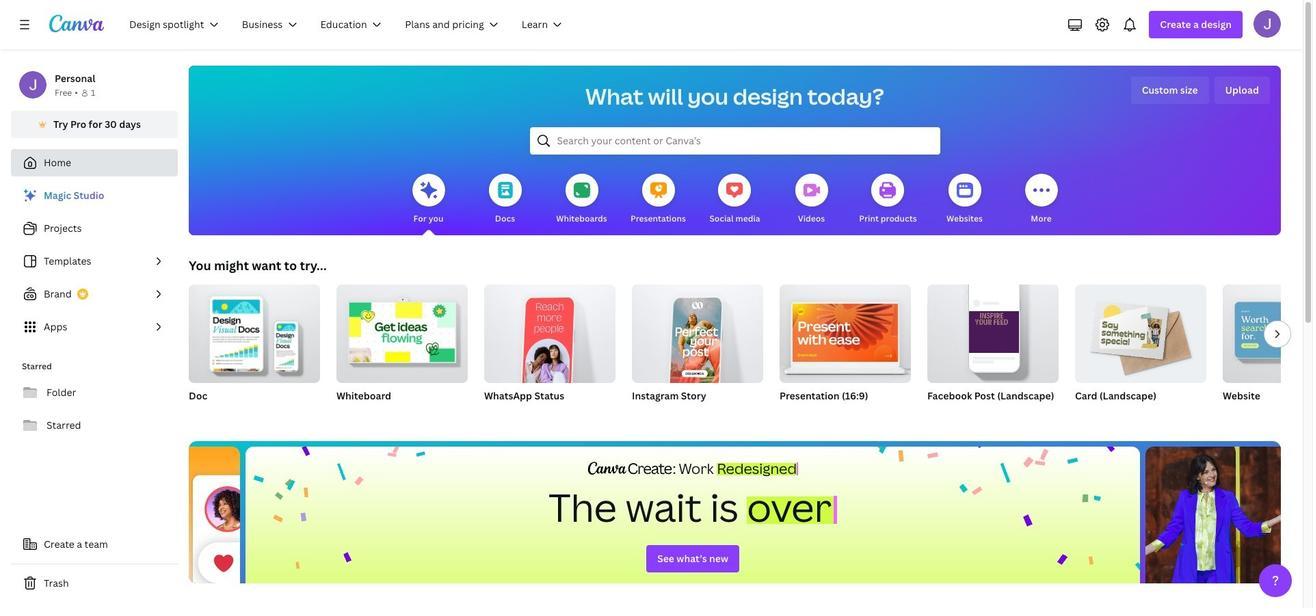 Task type: locate. For each thing, give the bounding box(es) containing it.
list
[[11, 182, 178, 341]]

group
[[189, 285, 320, 420], [189, 285, 320, 383], [337, 285, 468, 420], [337, 285, 468, 383], [484, 285, 616, 420], [484, 285, 616, 391], [632, 285, 764, 420], [632, 285, 764, 391], [780, 285, 911, 420], [780, 285, 911, 383], [928, 285, 1059, 420], [928, 285, 1059, 383], [1076, 285, 1207, 420], [1223, 285, 1314, 420]]

None search field
[[530, 127, 940, 155]]

jacob simon image
[[1254, 10, 1282, 38]]



Task type: vqa. For each thing, say whether or not it's contained in the screenshot.
Search search box
yes



Task type: describe. For each thing, give the bounding box(es) containing it.
Search search field
[[557, 128, 913, 154]]

top level navigation element
[[120, 11, 577, 38]]



